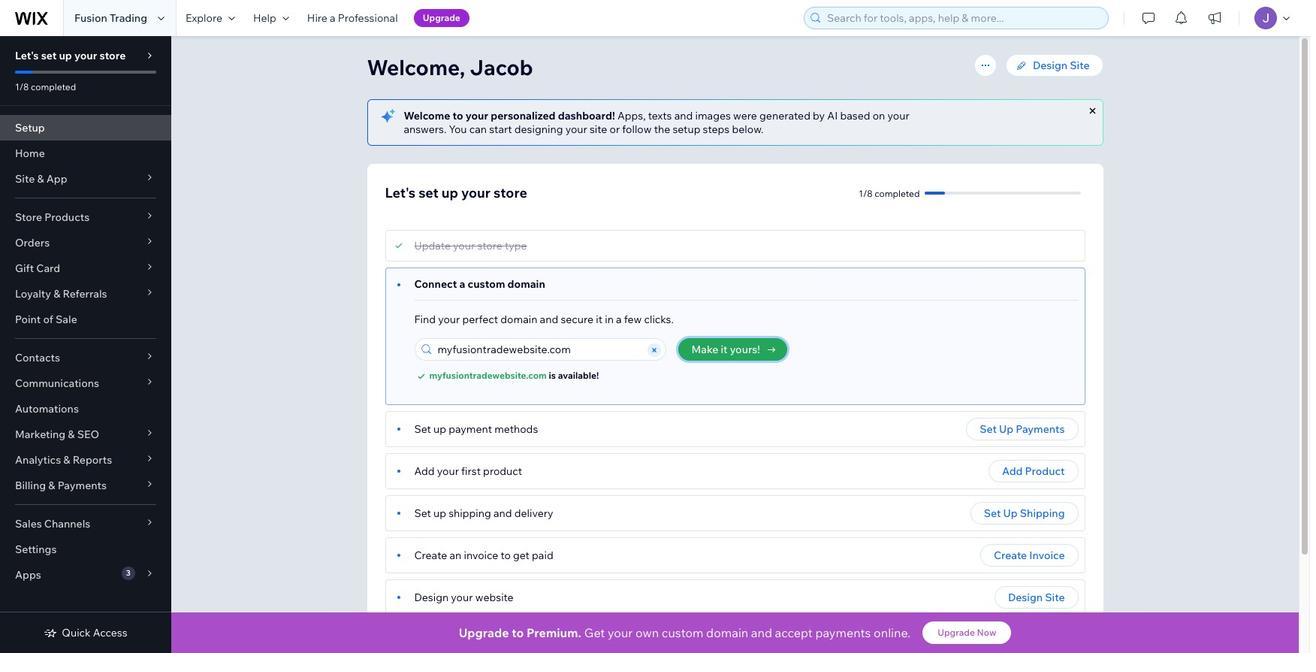 Task type: locate. For each thing, give the bounding box(es) containing it.
to left get
[[501, 549, 511, 562]]

set inside sidebar 'element'
[[41, 49, 57, 62]]

up
[[1000, 422, 1014, 436], [1004, 507, 1018, 520]]

& for site
[[37, 172, 44, 186]]

2 horizontal spatial site
[[1070, 59, 1090, 72]]

store left type
[[478, 239, 503, 253]]

& inside the site & app dropdown button
[[37, 172, 44, 186]]

0 vertical spatial site
[[1070, 59, 1090, 72]]

get right now
[[1007, 633, 1026, 646]]

let's
[[15, 49, 39, 62], [385, 184, 416, 201]]

1 horizontal spatial custom
[[662, 625, 704, 640]]

& left app
[[37, 172, 44, 186]]

set up update
[[419, 184, 439, 201]]

store up type
[[494, 184, 528, 201]]

your down fusion
[[74, 49, 97, 62]]

create left invoice
[[994, 549, 1028, 562]]

0 horizontal spatial site
[[15, 172, 35, 186]]

up inside 'button'
[[1000, 422, 1014, 436]]

add
[[414, 464, 435, 478], [1003, 464, 1023, 478]]

let's set up your store down fusion
[[15, 49, 126, 62]]

upgrade up welcome, jacob
[[423, 12, 461, 23]]

0 vertical spatial to
[[453, 109, 463, 123]]

1 horizontal spatial a
[[460, 277, 466, 291]]

& inside billing & payments popup button
[[48, 479, 55, 492]]

invoice
[[1030, 549, 1065, 562]]

2 create from the left
[[994, 549, 1028, 562]]

1 vertical spatial domain
[[501, 313, 538, 326]]

set up shipping button
[[971, 502, 1079, 525]]

it left in
[[596, 313, 603, 326]]

to
[[453, 109, 463, 123], [501, 549, 511, 562], [512, 625, 524, 640]]

sales channels button
[[0, 511, 171, 537]]

& left seo at the left of page
[[68, 428, 75, 441]]

let's up update
[[385, 184, 416, 201]]

1 horizontal spatial it
[[721, 343, 728, 356]]

add for add your first product
[[414, 464, 435, 478]]

set for set up payment methods
[[414, 422, 431, 436]]

1 vertical spatial on
[[535, 633, 547, 646]]

1 vertical spatial site
[[15, 172, 35, 186]]

payment
[[449, 422, 492, 436]]

custom up perfect
[[468, 277, 505, 291]]

1 horizontal spatial 1/8
[[859, 188, 873, 199]]

store
[[100, 49, 126, 62], [494, 184, 528, 201], [478, 239, 503, 253]]

1 horizontal spatial completed
[[875, 188, 920, 199]]

1 vertical spatial payments
[[58, 479, 107, 492]]

a right connect at the left top of page
[[460, 277, 466, 291]]

2 vertical spatial domain
[[707, 625, 749, 640]]

0 horizontal spatial payments
[[58, 479, 107, 492]]

2 vertical spatial store
[[478, 239, 503, 253]]

your
[[74, 49, 97, 62], [466, 109, 489, 123], [888, 109, 910, 123], [566, 123, 588, 136], [462, 184, 491, 201], [453, 239, 475, 253], [438, 313, 460, 326], [437, 464, 459, 478], [451, 591, 473, 604], [608, 625, 633, 640]]

create for create an invoice to get paid
[[414, 549, 447, 562]]

create inside button
[[994, 549, 1028, 562]]

site inside dropdown button
[[15, 172, 35, 186]]

design site button
[[995, 586, 1079, 609]]

payments
[[1016, 422, 1065, 436], [58, 479, 107, 492]]

settings link
[[0, 537, 171, 562]]

set up shipping and delivery
[[414, 507, 554, 520]]

domain left accept on the bottom of page
[[707, 625, 749, 640]]

your right find
[[438, 313, 460, 326]]

1 vertical spatial it
[[721, 343, 728, 356]]

let's set up your store
[[15, 49, 126, 62], [385, 184, 528, 201]]

domain up e.g., mystunningwebsite.com 'field'
[[501, 313, 538, 326]]

to left can
[[453, 109, 463, 123]]

trading
[[110, 11, 147, 25]]

set up setup
[[41, 49, 57, 62]]

setup
[[673, 123, 701, 136]]

1 vertical spatial design site
[[1009, 591, 1065, 604]]

payments up product
[[1016, 422, 1065, 436]]

access
[[93, 626, 128, 640]]

0 vertical spatial a
[[330, 11, 336, 25]]

invoice
[[464, 549, 499, 562]]

1 horizontal spatial payments
[[1016, 422, 1065, 436]]

0 vertical spatial it
[[596, 313, 603, 326]]

1 vertical spatial by
[[466, 633, 478, 646]]

site
[[1070, 59, 1090, 72], [15, 172, 35, 186], [1046, 591, 1065, 604]]

design site inside button
[[1009, 591, 1065, 604]]

0 horizontal spatial to
[[453, 109, 463, 123]]

0 vertical spatial domain
[[508, 277, 546, 291]]

update
[[414, 239, 451, 253]]

create left an
[[414, 549, 447, 562]]

2 horizontal spatial to
[[512, 625, 524, 640]]

up up add product button
[[1000, 422, 1014, 436]]

upgrade to premium. get your own custom domain and accept payments online.
[[459, 625, 911, 640]]

set left the shipping
[[414, 507, 431, 520]]

on left google
[[535, 633, 547, 646]]

get left found
[[414, 633, 433, 646]]

sale
[[56, 313, 77, 326]]

0 vertical spatial 1/8
[[15, 81, 29, 92]]

0 horizontal spatial it
[[596, 313, 603, 326]]

0 vertical spatial store
[[100, 49, 126, 62]]

steps
[[703, 123, 730, 136]]

up inside button
[[1004, 507, 1018, 520]]

up left shipping
[[1004, 507, 1018, 520]]

store down fusion trading
[[100, 49, 126, 62]]

1 horizontal spatial get
[[585, 625, 605, 640]]

orders button
[[0, 230, 171, 256]]

0 horizontal spatial completed
[[31, 81, 76, 92]]

quick access button
[[44, 626, 128, 640]]

up up setup link
[[59, 49, 72, 62]]

by left the ai
[[813, 109, 825, 123]]

& right loyalty
[[53, 287, 60, 301]]

1 vertical spatial up
[[1004, 507, 1018, 520]]

help
[[253, 11, 276, 25]]

design inside button
[[1009, 591, 1043, 604]]

a right in
[[616, 313, 622, 326]]

domain
[[508, 277, 546, 291], [501, 313, 538, 326], [707, 625, 749, 640]]

1 horizontal spatial add
[[1003, 464, 1023, 478]]

your up update your store type
[[462, 184, 491, 201]]

quick
[[62, 626, 91, 640]]

it right the make
[[721, 343, 728, 356]]

let's up setup
[[15, 49, 39, 62]]

0 horizontal spatial create
[[414, 549, 447, 562]]

site & app
[[15, 172, 67, 186]]

1 horizontal spatial let's
[[385, 184, 416, 201]]

get right premium.
[[585, 625, 605, 640]]

0 horizontal spatial let's set up your store
[[15, 49, 126, 62]]

payments down analytics & reports popup button
[[58, 479, 107, 492]]

shipping
[[1020, 507, 1065, 520]]

add inside add product button
[[1003, 464, 1023, 478]]

set left shipping
[[984, 507, 1001, 520]]

& inside marketing & seo dropdown button
[[68, 428, 75, 441]]

on inside the apps, texts and images were generated by ai based on your answers. you can start designing your site or follow the setup steps below.
[[873, 109, 886, 123]]

payments inside popup button
[[58, 479, 107, 492]]

payments
[[816, 625, 871, 640]]

get
[[513, 549, 530, 562]]

analytics & reports
[[15, 453, 112, 467]]

site inside button
[[1046, 591, 1065, 604]]

get inside button
[[1007, 633, 1026, 646]]

your right based
[[888, 109, 910, 123]]

a right hire on the left top
[[330, 11, 336, 25]]

point
[[15, 313, 41, 326]]

0 horizontal spatial add
[[414, 464, 435, 478]]

set up payments button
[[967, 418, 1079, 440]]

your left own
[[608, 625, 633, 640]]

your left first at the bottom left of the page
[[437, 464, 459, 478]]

& inside analytics & reports popup button
[[63, 453, 70, 467]]

get started button
[[994, 628, 1079, 651]]

on right based
[[873, 109, 886, 123]]

Search for tools, apps, help & more... field
[[823, 8, 1104, 29]]

channels
[[44, 517, 90, 531]]

your left website
[[451, 591, 473, 604]]

set inside button
[[984, 507, 1001, 520]]

0 horizontal spatial on
[[535, 633, 547, 646]]

a
[[330, 11, 336, 25], [460, 277, 466, 291], [616, 313, 622, 326]]

secure
[[561, 313, 594, 326]]

add your first product
[[414, 464, 522, 478]]

upgrade for upgrade to premium. get your own custom domain and accept payments online.
[[459, 625, 509, 640]]

1/8 inside sidebar 'element'
[[15, 81, 29, 92]]

1 vertical spatial set
[[419, 184, 439, 201]]

1 vertical spatial to
[[501, 549, 511, 562]]

gift card
[[15, 262, 60, 275]]

1 horizontal spatial 1/8 completed
[[859, 188, 920, 199]]

clicks.
[[644, 313, 674, 326]]

& left reports in the bottom of the page
[[63, 453, 70, 467]]

1 horizontal spatial on
[[873, 109, 886, 123]]

payments inside 'button'
[[1016, 422, 1065, 436]]

1 horizontal spatial let's set up your store
[[385, 184, 528, 201]]

dashboard!
[[558, 109, 615, 123]]

0 vertical spatial custom
[[468, 277, 505, 291]]

& for analytics
[[63, 453, 70, 467]]

upgrade down website
[[459, 625, 509, 640]]

set up add product button
[[980, 422, 997, 436]]

3
[[126, 568, 131, 578]]

ai
[[828, 109, 838, 123]]

0 vertical spatial by
[[813, 109, 825, 123]]

add product button
[[989, 460, 1079, 483]]

0 vertical spatial payments
[[1016, 422, 1065, 436]]

store
[[15, 210, 42, 224]]

add left product
[[1003, 464, 1023, 478]]

add left first at the bottom left of the page
[[414, 464, 435, 478]]

1 horizontal spatial create
[[994, 549, 1028, 562]]

set inside 'button'
[[980, 422, 997, 436]]

1 horizontal spatial to
[[501, 549, 511, 562]]

2 vertical spatial a
[[616, 313, 622, 326]]

upgrade left now
[[938, 627, 975, 638]]

1 horizontal spatial set
[[419, 184, 439, 201]]

0 vertical spatial up
[[1000, 422, 1014, 436]]

0 vertical spatial design site
[[1033, 59, 1090, 72]]

upgrade now button
[[923, 622, 1012, 644]]

& right billing
[[48, 479, 55, 492]]

1 horizontal spatial by
[[813, 109, 825, 123]]

customers
[[481, 633, 532, 646]]

0 horizontal spatial set
[[41, 49, 57, 62]]

set for set up shipping and delivery
[[414, 507, 431, 520]]

2 horizontal spatial a
[[616, 313, 622, 326]]

referrals
[[63, 287, 107, 301]]

loyalty
[[15, 287, 51, 301]]

set for set up payments
[[980, 422, 997, 436]]

2 vertical spatial site
[[1046, 591, 1065, 604]]

1 horizontal spatial site
[[1046, 591, 1065, 604]]

domain up find your perfect domain and secure it in a few clicks.
[[508, 277, 546, 291]]

to left premium.
[[512, 625, 524, 640]]

upgrade for upgrade now
[[938, 627, 975, 638]]

communications button
[[0, 371, 171, 396]]

0 vertical spatial 1/8 completed
[[15, 81, 76, 92]]

paid
[[532, 549, 554, 562]]

1 vertical spatial a
[[460, 277, 466, 291]]

set
[[41, 49, 57, 62], [419, 184, 439, 201]]

of
[[43, 313, 53, 326]]

1 add from the left
[[414, 464, 435, 478]]

1/8
[[15, 81, 29, 92], [859, 188, 873, 199]]

0 vertical spatial let's set up your store
[[15, 49, 126, 62]]

set for set up shipping
[[984, 507, 1001, 520]]

loyalty & referrals button
[[0, 281, 171, 307]]

0 vertical spatial completed
[[31, 81, 76, 92]]

2 add from the left
[[1003, 464, 1023, 478]]

domain for custom
[[508, 277, 546, 291]]

fusion trading
[[74, 11, 147, 25]]

0 horizontal spatial a
[[330, 11, 336, 25]]

by
[[813, 109, 825, 123], [466, 633, 478, 646]]

up for shipping
[[1004, 507, 1018, 520]]

0 vertical spatial on
[[873, 109, 886, 123]]

answers.
[[404, 123, 447, 136]]

1 vertical spatial let's
[[385, 184, 416, 201]]

billing & payments
[[15, 479, 107, 492]]

2 horizontal spatial get
[[1007, 633, 1026, 646]]

0 horizontal spatial 1/8
[[15, 81, 29, 92]]

store products button
[[0, 204, 171, 230]]

1 create from the left
[[414, 549, 447, 562]]

type
[[505, 239, 527, 253]]

get
[[585, 625, 605, 640], [414, 633, 433, 646], [1007, 633, 1026, 646]]

custom right own
[[662, 625, 704, 640]]

and left delivery
[[494, 507, 512, 520]]

0 horizontal spatial get
[[414, 633, 433, 646]]

0 horizontal spatial 1/8 completed
[[15, 81, 76, 92]]

&
[[37, 172, 44, 186], [53, 287, 60, 301], [68, 428, 75, 441], [63, 453, 70, 467], [48, 479, 55, 492]]

payments for set up payments
[[1016, 422, 1065, 436]]

and right texts
[[675, 109, 693, 123]]

1 vertical spatial 1/8 completed
[[859, 188, 920, 199]]

0 vertical spatial set
[[41, 49, 57, 62]]

let's set up your store up update your store type
[[385, 184, 528, 201]]

1 vertical spatial completed
[[875, 188, 920, 199]]

up inside sidebar 'element'
[[59, 49, 72, 62]]

app
[[46, 172, 67, 186]]

2 vertical spatial to
[[512, 625, 524, 640]]

0 vertical spatial let's
[[15, 49, 39, 62]]

by right found
[[466, 633, 478, 646]]

communications
[[15, 377, 99, 390]]

set left payment
[[414, 422, 431, 436]]

0 horizontal spatial let's
[[15, 49, 39, 62]]

& inside loyalty & referrals popup button
[[53, 287, 60, 301]]



Task type: describe. For each thing, give the bounding box(es) containing it.
to for upgrade
[[512, 625, 524, 640]]

apps
[[15, 568, 41, 582]]

setup
[[15, 121, 45, 135]]

now
[[977, 627, 997, 638]]

home link
[[0, 141, 171, 166]]

designing
[[515, 123, 563, 136]]

& for loyalty
[[53, 287, 60, 301]]

myfusiontradewebsite.com is available!
[[430, 370, 599, 381]]

few
[[624, 313, 642, 326]]

your left start
[[466, 109, 489, 123]]

it inside button
[[721, 343, 728, 356]]

0 horizontal spatial by
[[466, 633, 478, 646]]

based
[[841, 109, 871, 123]]

your left site
[[566, 123, 588, 136]]

home
[[15, 147, 45, 160]]

your inside sidebar 'element'
[[74, 49, 97, 62]]

e.g., mystunningwebsite.com field
[[433, 339, 645, 360]]

1/8 completed inside sidebar 'element'
[[15, 81, 76, 92]]

started
[[1028, 633, 1065, 646]]

help button
[[244, 0, 298, 36]]

sidebar element
[[0, 36, 171, 653]]

google
[[550, 633, 586, 646]]

product
[[1026, 464, 1065, 478]]

1 vertical spatial custom
[[662, 625, 704, 640]]

upgrade button
[[414, 9, 470, 27]]

& for marketing
[[68, 428, 75, 441]]

welcome,
[[367, 54, 465, 80]]

marketing
[[15, 428, 66, 441]]

site
[[590, 123, 608, 136]]

reports
[[73, 453, 112, 467]]

and left secure
[[540, 313, 559, 326]]

add for add product
[[1003, 464, 1023, 478]]

jacob
[[470, 54, 533, 80]]

welcome to your personalized dashboard!
[[404, 109, 615, 123]]

upgrade for upgrade
[[423, 12, 461, 23]]

below.
[[732, 123, 764, 136]]

premium.
[[527, 625, 582, 640]]

marketing & seo button
[[0, 422, 171, 447]]

domain for perfect
[[501, 313, 538, 326]]

and left accept on the bottom of page
[[751, 625, 773, 640]]

1 vertical spatial store
[[494, 184, 528, 201]]

billing & payments button
[[0, 473, 171, 498]]

find
[[414, 313, 436, 326]]

store inside sidebar 'element'
[[100, 49, 126, 62]]

create an invoice to get paid
[[414, 549, 554, 562]]

set up payment methods
[[414, 422, 538, 436]]

billing
[[15, 479, 46, 492]]

to for welcome
[[453, 109, 463, 123]]

point of sale
[[15, 313, 77, 326]]

personalized
[[491, 109, 556, 123]]

setup link
[[0, 115, 171, 141]]

completed inside sidebar 'element'
[[31, 81, 76, 92]]

by inside the apps, texts and images were generated by ai based on your answers. you can start designing your site or follow the setup steps below.
[[813, 109, 825, 123]]

get started
[[1007, 633, 1065, 646]]

& for billing
[[48, 479, 55, 492]]

get found by customers on google
[[414, 633, 586, 646]]

shipping
[[449, 507, 491, 520]]

you
[[449, 123, 467, 136]]

quick access
[[62, 626, 128, 640]]

design your website
[[414, 591, 514, 604]]

connect
[[414, 277, 457, 291]]

first
[[462, 464, 481, 478]]

product
[[483, 464, 522, 478]]

explore
[[186, 11, 222, 25]]

0 horizontal spatial custom
[[468, 277, 505, 291]]

a for professional
[[330, 11, 336, 25]]

welcome, jacob
[[367, 54, 533, 80]]

up left payment
[[434, 422, 446, 436]]

seo
[[77, 428, 99, 441]]

create for create invoice
[[994, 549, 1028, 562]]

make it yours! button
[[678, 338, 788, 361]]

the
[[654, 123, 671, 136]]

set up shipping
[[984, 507, 1065, 520]]

point of sale link
[[0, 307, 171, 332]]

found
[[435, 633, 464, 646]]

methods
[[495, 422, 538, 436]]

professional
[[338, 11, 398, 25]]

up left the shipping
[[434, 507, 446, 520]]

1 vertical spatial let's set up your store
[[385, 184, 528, 201]]

start
[[489, 123, 512, 136]]

delivery
[[515, 507, 554, 520]]

orders
[[15, 236, 50, 250]]

online.
[[874, 625, 911, 640]]

upgrade now
[[938, 627, 997, 638]]

payments for billing & payments
[[58, 479, 107, 492]]

let's inside sidebar 'element'
[[15, 49, 39, 62]]

texts
[[648, 109, 672, 123]]

hire a professional link
[[298, 0, 407, 36]]

your right update
[[453, 239, 475, 253]]

get for get started
[[1007, 633, 1026, 646]]

settings
[[15, 543, 57, 556]]

make
[[692, 343, 719, 356]]

a for custom
[[460, 277, 466, 291]]

own
[[636, 625, 659, 640]]

1 vertical spatial 1/8
[[859, 188, 873, 199]]

loyalty & referrals
[[15, 287, 107, 301]]

gift card button
[[0, 256, 171, 281]]

get for get found by customers on google
[[414, 633, 433, 646]]

update your store type
[[414, 239, 527, 253]]

let's set up your store inside sidebar 'element'
[[15, 49, 126, 62]]

is
[[549, 370, 556, 381]]

contacts
[[15, 351, 60, 365]]

sales
[[15, 517, 42, 531]]

design site link
[[1006, 54, 1104, 77]]

analytics & reports button
[[0, 447, 171, 473]]

can
[[470, 123, 487, 136]]

generated
[[760, 109, 811, 123]]

yours!
[[730, 343, 761, 356]]

add product
[[1003, 464, 1065, 478]]

apps, texts and images were generated by ai based on your answers. you can start designing your site or follow the setup steps below.
[[404, 109, 910, 136]]

in
[[605, 313, 614, 326]]

and inside the apps, texts and images were generated by ai based on your answers. you can start designing your site or follow the setup steps below.
[[675, 109, 693, 123]]

up for payments
[[1000, 422, 1014, 436]]

an
[[450, 549, 462, 562]]

automations
[[15, 402, 79, 416]]

create invoice
[[994, 549, 1065, 562]]

up up update
[[442, 184, 458, 201]]



Task type: vqa. For each thing, say whether or not it's contained in the screenshot.


